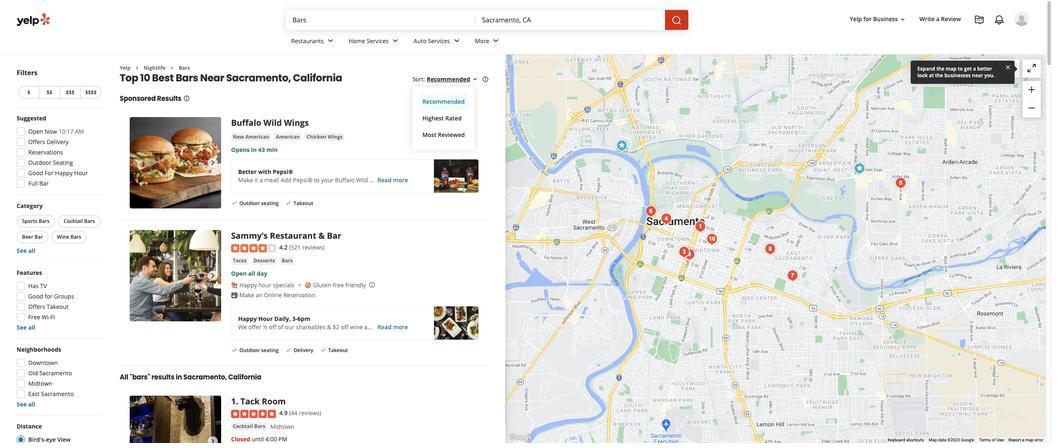 Task type: describe. For each thing, give the bounding box(es) containing it.
terms
[[980, 438, 991, 443]]

american button
[[274, 133, 302, 142]]

group containing category
[[15, 202, 103, 255]]

$$$$ button
[[80, 86, 101, 99]]

sacramento for old sacramento
[[39, 370, 72, 378]]

previous image
[[133, 437, 143, 444]]

best
[[152, 71, 174, 85]]

notifications image
[[995, 15, 1005, 25]]

bar for full bar
[[39, 180, 49, 188]]

chicken wings
[[307, 134, 343, 141]]

read for and
[[378, 324, 392, 331]]

new american
[[233, 134, 269, 141]]

next image for sammy's restaurant & bar
[[208, 271, 218, 281]]

to inside expand the map to get a better look at the businesses near you.
[[958, 65, 964, 72]]

seating for takeout
[[261, 200, 279, 207]]

open now 10:17 am
[[28, 128, 84, 136]]

tipsy putt image
[[658, 211, 675, 228]]

happy hour daily, 3-6pm
[[238, 315, 310, 323]]

highest
[[423, 115, 444, 122]]

happy for happy hour specials
[[240, 282, 257, 289]]

am
[[75, 128, 84, 136]]

neighborhoods
[[17, 346, 61, 354]]

near
[[200, 71, 224, 85]]

full
[[28, 180, 38, 188]]

0 horizontal spatial buffalo
[[231, 117, 261, 129]]

1 horizontal spatial cocktail
[[233, 423, 253, 430]]

expand the map to get a better look at the businesses near you. tooltip
[[911, 61, 1015, 84]]

recommended for recommended dropdown button
[[427, 75, 470, 83]]

bar for beer bar
[[35, 234, 43, 241]]

all "bars" results in sacramento, california
[[120, 373, 262, 383]]

see all for has tv
[[17, 324, 35, 332]]

1 see from the top
[[17, 247, 27, 255]]

0 vertical spatial takeout
[[294, 200, 313, 207]]

16 chevron down v2 image
[[900, 16, 907, 23]]

1 vertical spatial midtown
[[270, 423, 294, 431]]

10
[[140, 71, 150, 85]]

0 horizontal spatial cocktail bars button
[[58, 215, 100, 228]]

0 vertical spatial midtown
[[28, 380, 52, 388]]

16 chevron down v2 image
[[472, 76, 479, 83]]

outdoor seating for takeout
[[240, 200, 279, 207]]

wine bars
[[57, 234, 81, 241]]

get
[[965, 65, 972, 72]]

desserts
[[254, 257, 275, 264]]

0 horizontal spatial &
[[319, 231, 325, 242]]

see for has tv
[[17, 324, 27, 332]]

it
[[255, 177, 258, 184]]

Near text field
[[482, 15, 659, 25]]

outdoor seating for delivery
[[240, 347, 279, 354]]

meal!
[[264, 177, 279, 184]]

until
[[252, 436, 264, 444]]

24 chevron down v2 image for restaurants
[[326, 36, 336, 46]]

auto services
[[414, 37, 450, 45]]

sponsored results
[[120, 94, 182, 104]]

buffalo wild wings image
[[852, 161, 868, 177]]

gluten-
[[313, 282, 333, 289]]

1 vertical spatial wild
[[356, 177, 368, 184]]

(521
[[289, 244, 301, 252]]

report
[[1009, 438, 1022, 443]]

keyboard shortcuts button
[[888, 438, 924, 444]]

1 horizontal spatial cocktail bars button
[[231, 423, 267, 431]]

for
[[45, 169, 54, 177]]

has
[[28, 282, 39, 290]]

24 chevron down v2 image for home services
[[391, 36, 401, 46]]

0 horizontal spatial bars link
[[179, 64, 190, 72]]

most reviewed
[[423, 131, 465, 139]]

bar right the restaurant at bottom left
[[327, 231, 342, 242]]

keyboard shortcuts
[[888, 438, 924, 443]]

1 vertical spatial sacramento,
[[183, 373, 227, 383]]

user actions element
[[844, 10, 1042, 62]]

1 vertical spatial california
[[228, 373, 262, 383]]

restaurant
[[270, 231, 317, 242]]

fi
[[50, 314, 55, 322]]

chicken wings link
[[305, 133, 344, 142]]

2 horizontal spatial takeout
[[328, 347, 348, 354]]

$$$
[[66, 89, 75, 96]]

cocktail bars link
[[231, 423, 267, 431]]

add
[[281, 177, 292, 184]]

services for auto services
[[428, 37, 450, 45]]

make for make it a meal! add pepsi® to your buffalo wild wings order.
[[238, 177, 253, 184]]

friendly
[[346, 282, 366, 289]]

most
[[423, 131, 437, 139]]

new
[[233, 134, 244, 141]]

at
[[930, 72, 934, 79]]

wings inside button
[[328, 134, 343, 141]]

report a map error link
[[1009, 438, 1044, 443]]

and
[[364, 324, 375, 331]]

$$ button
[[39, 86, 60, 99]]

min
[[267, 146, 278, 154]]

offers for offers takeout
[[28, 303, 45, 311]]

1 vertical spatial bars link
[[280, 257, 295, 265]]

american link
[[274, 133, 302, 142]]

terms of use
[[980, 438, 1004, 443]]

closed until 4:00 pm
[[231, 436, 287, 444]]

$2
[[333, 324, 340, 331]]

beer bar
[[22, 234, 43, 241]]

better
[[238, 168, 257, 176]]

previous image for buffalo wild wings
[[133, 158, 143, 168]]

the green room image
[[762, 241, 779, 258]]

1 horizontal spatial delivery
[[294, 347, 313, 354]]

category
[[17, 202, 43, 210]]

features
[[17, 269, 42, 277]]

better
[[978, 65, 993, 72]]

a right write
[[937, 15, 940, 23]]

an
[[256, 292, 263, 299]]

happy for happy hour daily, 3-6pm
[[238, 315, 257, 323]]

zoom in image
[[1027, 85, 1037, 95]]

nightlife
[[144, 64, 166, 72]]

all
[[120, 373, 128, 383]]

1 horizontal spatial 16 info v2 image
[[482, 76, 489, 83]]

good for groups
[[28, 293, 74, 301]]

hilltop tavern bar image
[[785, 268, 802, 285]]

day
[[257, 270, 267, 278]]

outdoor for delivery
[[240, 347, 260, 354]]

1 horizontal spatial california
[[293, 71, 342, 85]]

0 horizontal spatial of
[[278, 324, 284, 331]]

close image
[[1005, 63, 1012, 71]]

frank image
[[682, 247, 698, 263]]

results
[[157, 94, 182, 104]]

read for order.
[[378, 177, 392, 184]]

1 see all button from the top
[[17, 247, 35, 255]]

tacos
[[233, 257, 247, 264]]

tack room image
[[693, 219, 709, 235]]

sponsored
[[120, 94, 156, 104]]

tacos link
[[231, 257, 249, 265]]

cocktail bars for the leftmost cocktail bars button
[[64, 218, 95, 225]]

wine
[[350, 324, 363, 331]]

restaurants
[[291, 37, 324, 45]]

highest rated
[[423, 115, 462, 122]]

see for downtown
[[17, 401, 27, 409]]

2 horizontal spatial wings
[[370, 177, 386, 184]]

1 vertical spatial pepsi®
[[293, 177, 313, 184]]

$ button
[[18, 86, 39, 99]]

error
[[1035, 438, 1044, 443]]

more for make it a meal! add pepsi® to your buffalo wild wings order.
[[393, 177, 408, 184]]

map for to
[[946, 65, 957, 72]]

chicken
[[307, 134, 327, 141]]

auto
[[414, 37, 427, 45]]

home
[[349, 37, 365, 45]]

read more for order.
[[378, 177, 408, 184]]

1 off from the left
[[269, 324, 277, 331]]

$
[[27, 89, 30, 96]]

next image
[[208, 437, 218, 444]]

16 gluten free v2 image
[[305, 282, 311, 289]]

1 vertical spatial hour
[[259, 315, 273, 323]]

group containing features
[[14, 269, 103, 332]]

16 reservation v2 image
[[231, 292, 238, 299]]

next image for buffalo wild wings
[[208, 158, 218, 168]]

4:00
[[266, 436, 277, 444]]

$$$ button
[[60, 86, 80, 99]]

more
[[475, 37, 490, 45]]

map
[[929, 438, 938, 443]]

1 vertical spatial buffalo
[[335, 177, 355, 184]]

pm
[[279, 436, 287, 444]]

beer
[[376, 324, 389, 331]]

16 chevron right v2 image
[[169, 65, 176, 71]]

1 vertical spatial of
[[992, 438, 996, 443]]

0 horizontal spatial in
[[176, 373, 182, 383]]

3-
[[292, 315, 298, 323]]

search image
[[672, 15, 682, 25]]

43
[[258, 146, 265, 154]]

0 horizontal spatial takeout
[[47, 303, 69, 311]]

glasses
[[390, 324, 410, 331]]

sammy's restaurant & bar
[[231, 231, 342, 242]]

yelp link
[[120, 64, 131, 72]]

chicken wings button
[[305, 133, 344, 142]]

sort:
[[413, 75, 425, 83]]

.
[[236, 396, 238, 408]]

sacramento for east sacramento
[[41, 391, 74, 398]]

$$
[[47, 89, 52, 96]]

0 horizontal spatial delivery
[[47, 138, 69, 146]]

buffalo wild wings link
[[231, 117, 309, 129]]

map region
[[428, 6, 1053, 444]]

4.9
[[280, 410, 288, 418]]

see all button for downtown
[[17, 401, 35, 409]]

map data ©2023 google
[[929, 438, 975, 443]]

a right it at left top
[[260, 177, 263, 184]]

1 vertical spatial to
[[314, 177, 320, 184]]

wi-
[[42, 314, 50, 322]]



Task type: vqa. For each thing, say whether or not it's contained in the screenshot.
Takeout
yes



Task type: locate. For each thing, give the bounding box(es) containing it.
outdoor seating down offer
[[240, 347, 279, 354]]

the cabin image
[[704, 231, 721, 248]]

restaurants link
[[285, 30, 342, 54]]

info icon image
[[369, 282, 375, 289], [369, 282, 375, 289]]

1 horizontal spatial 24 chevron down v2 image
[[491, 36, 501, 46]]

reviews) right "(44"
[[299, 410, 322, 418]]

0 vertical spatial see all button
[[17, 247, 35, 255]]

a right report
[[1023, 438, 1025, 443]]

none field the find
[[293, 15, 469, 25]]

1 horizontal spatial yelp
[[850, 15, 862, 23]]

16 info v2 image right results
[[183, 95, 190, 102]]

16 info v2 image right 16 chevron down v2 image
[[482, 76, 489, 83]]

24 chevron down v2 image inside more link
[[491, 36, 501, 46]]

all for category
[[28, 247, 35, 255]]

1 read from the top
[[378, 177, 392, 184]]

pepsi® up "add"
[[273, 168, 293, 176]]

wild up american button
[[264, 117, 282, 129]]

top
[[120, 71, 138, 85]]

good for happy hour
[[28, 169, 88, 177]]

see all down 'free'
[[17, 324, 35, 332]]

1 vertical spatial delivery
[[294, 347, 313, 354]]

wings
[[284, 117, 309, 129], [328, 134, 343, 141], [370, 177, 386, 184]]

1 services from the left
[[367, 37, 389, 45]]

2 see all from the top
[[17, 324, 35, 332]]

offers up reservations
[[28, 138, 45, 146]]

24 chevron down v2 image
[[326, 36, 336, 46], [452, 36, 462, 46]]

top 10 best bars near sacramento, california
[[120, 71, 342, 85]]

american
[[246, 134, 269, 141], [276, 134, 300, 141]]

1 none field from the left
[[293, 15, 469, 25]]

read
[[378, 177, 392, 184], [378, 324, 392, 331]]

0 vertical spatial cocktail bars
[[64, 218, 95, 225]]

16 checkmark v2 image
[[285, 200, 292, 207], [231, 347, 238, 354], [285, 347, 292, 354], [320, 347, 327, 354]]

sports bars
[[22, 218, 50, 225]]

recommended
[[427, 75, 470, 83], [423, 98, 465, 106]]

2 vertical spatial see all
[[17, 401, 35, 409]]

recommended for recommended button
[[423, 98, 465, 106]]

california up tack
[[228, 373, 262, 383]]

1 slideshow element from the top
[[130, 117, 221, 209]]

1 vertical spatial &
[[327, 324, 331, 331]]

buffalo up new american
[[231, 117, 261, 129]]

reviews)
[[302, 244, 325, 252], [299, 410, 322, 418]]

24 chevron down v2 image inside the 'auto services' link
[[452, 36, 462, 46]]

0 vertical spatial &
[[319, 231, 325, 242]]

services
[[367, 37, 389, 45], [428, 37, 450, 45]]

see all button down 'free'
[[17, 324, 35, 332]]

happy up we
[[238, 315, 257, 323]]

california down restaurants link
[[293, 71, 342, 85]]

24 chevron down v2 image inside home services link
[[391, 36, 401, 46]]

opens
[[231, 146, 250, 154]]

with
[[258, 168, 271, 176]]

hour right for
[[74, 169, 88, 177]]

outdoor seating down it at left top
[[240, 200, 279, 207]]

2 slideshow element from the top
[[130, 231, 221, 322]]

1 vertical spatial previous image
[[133, 271, 143, 281]]

of down daily,
[[278, 324, 284, 331]]

1 horizontal spatial bars link
[[280, 257, 295, 265]]

0 vertical spatial seating
[[261, 200, 279, 207]]

tack
[[241, 396, 260, 408]]

2 previous image from the top
[[133, 271, 143, 281]]

open
[[28, 128, 43, 136], [231, 270, 247, 278]]

1 horizontal spatial wild
[[356, 177, 368, 184]]

use
[[997, 438, 1004, 443]]

free
[[333, 282, 344, 289]]

0 vertical spatial open
[[28, 128, 43, 136]]

1 vertical spatial reviews)
[[299, 410, 322, 418]]

midtown up pm
[[270, 423, 294, 431]]

we offer ½ off of our shareables & $2 off wine and beer glasses
[[238, 324, 410, 331]]

daily,
[[275, 315, 291, 323]]

a right get at the top of the page
[[974, 65, 977, 72]]

sacramento down the downtown
[[39, 370, 72, 378]]

business
[[874, 15, 898, 23]]

1 horizontal spatial american
[[276, 134, 300, 141]]

1 horizontal spatial services
[[428, 37, 450, 45]]

& left '$2'
[[327, 324, 331, 331]]

0 horizontal spatial cocktail
[[64, 218, 83, 225]]

yelp left business
[[850, 15, 862, 23]]

3 slideshow element from the top
[[130, 396, 221, 444]]

read more for and
[[378, 324, 408, 331]]

1 vertical spatial happy
[[240, 282, 257, 289]]

2 none field from the left
[[482, 15, 659, 25]]

0 horizontal spatial 16 info v2 image
[[183, 95, 190, 102]]

room
[[262, 396, 286, 408]]

expand map image
[[1027, 63, 1037, 73]]

hour up '½'
[[259, 315, 273, 323]]

2 vertical spatial outdoor
[[240, 347, 260, 354]]

wings right chicken on the left top of the page
[[328, 134, 343, 141]]

0 vertical spatial sacramento,
[[226, 71, 291, 85]]

24 chevron down v2 image for more
[[491, 36, 501, 46]]

0 vertical spatial delivery
[[47, 138, 69, 146]]

yelp for yelp link
[[120, 64, 131, 72]]

write
[[920, 15, 935, 23]]

sacramento down old sacramento
[[41, 391, 74, 398]]

look
[[918, 72, 928, 79]]

reviews) right (521 at the bottom of page
[[302, 244, 325, 252]]

1
[[231, 396, 236, 408]]

0 vertical spatial wild
[[264, 117, 282, 129]]

see all button down east
[[17, 401, 35, 409]]

1 outdoor seating from the top
[[240, 200, 279, 207]]

seating down '½'
[[261, 347, 279, 354]]

delivery down open now 10:17 am
[[47, 138, 69, 146]]

services for home services
[[367, 37, 389, 45]]

happy inside group
[[55, 169, 73, 177]]

1 vertical spatial takeout
[[47, 303, 69, 311]]

east
[[28, 391, 40, 398]]

reviewed
[[438, 131, 465, 139]]

cocktail up wine bars
[[64, 218, 83, 225]]

recommended button
[[419, 94, 468, 110]]

map left get at the top of the page
[[946, 65, 957, 72]]

recommended up recommended button
[[427, 75, 470, 83]]

the snug image
[[676, 244, 693, 261]]

1 horizontal spatial map
[[983, 65, 996, 73]]

1 horizontal spatial takeout
[[294, 200, 313, 207]]

0 vertical spatial pepsi®
[[273, 168, 293, 176]]

in right results
[[176, 373, 182, 383]]

bar inside button
[[35, 234, 43, 241]]

cocktail bars up wine bars
[[64, 218, 95, 225]]

see all down east
[[17, 401, 35, 409]]

california
[[293, 71, 342, 85], [228, 373, 262, 383]]

to
[[958, 65, 964, 72], [314, 177, 320, 184]]

make left the an
[[240, 292, 254, 299]]

offers up 'free'
[[28, 303, 45, 311]]

slideshow element
[[130, 117, 221, 209], [130, 231, 221, 322], [130, 396, 221, 444]]

1 24 chevron down v2 image from the left
[[326, 36, 336, 46]]

4.2 star rating image
[[231, 244, 276, 253]]

2 see all button from the top
[[17, 324, 35, 332]]

our
[[285, 324, 295, 331]]

see all button down beer
[[17, 247, 35, 255]]

happy down open all day
[[240, 282, 257, 289]]

happy down seating
[[55, 169, 73, 177]]

outdoor right 16 checkmark v2 icon
[[240, 200, 260, 207]]

to left your
[[314, 177, 320, 184]]

see all down beer
[[17, 247, 35, 255]]

of left use
[[992, 438, 996, 443]]

bars link
[[179, 64, 190, 72], [280, 257, 295, 265]]

3 see all button from the top
[[17, 401, 35, 409]]

outdoor down offer
[[240, 347, 260, 354]]

(44
[[289, 410, 298, 418]]

2 vertical spatial takeout
[[328, 347, 348, 354]]

services right auto
[[428, 37, 450, 45]]

4.9 star rating image
[[231, 410, 276, 419]]

0 vertical spatial recommended
[[427, 75, 470, 83]]

0 vertical spatial more
[[393, 177, 408, 184]]

see all for downtown
[[17, 401, 35, 409]]

0 vertical spatial cocktail
[[64, 218, 83, 225]]

now
[[45, 128, 57, 136]]

2 vertical spatial see all button
[[17, 401, 35, 409]]

0 horizontal spatial services
[[367, 37, 389, 45]]

½
[[263, 324, 268, 331]]

wings left order.
[[370, 177, 386, 184]]

24 chevron down v2 image right more
[[491, 36, 501, 46]]

2 good from the top
[[28, 293, 43, 301]]

24 chevron down v2 image for auto services
[[452, 36, 462, 46]]

1 horizontal spatial &
[[327, 324, 331, 331]]

takeout up the fi
[[47, 303, 69, 311]]

2 vertical spatial wings
[[370, 177, 386, 184]]

open for open now 10:17 am
[[28, 128, 43, 136]]

distance
[[17, 423, 42, 431]]

reservations
[[28, 148, 63, 156]]

yelp left 16 chevron right v2 icon
[[120, 64, 131, 72]]

see all button for has tv
[[17, 324, 35, 332]]

1 horizontal spatial 24 chevron down v2 image
[[452, 36, 462, 46]]

bar right full
[[39, 180, 49, 188]]

bear & crown british pub image
[[643, 203, 660, 220]]

map for moves
[[983, 65, 996, 73]]

map for error
[[1026, 438, 1034, 443]]

1 previous image from the top
[[133, 158, 143, 168]]

open up 16 happy hour specials v2 image
[[231, 270, 247, 278]]

24 chevron down v2 image left auto
[[391, 36, 401, 46]]

24 chevron down v2 image right auto services
[[452, 36, 462, 46]]

0 horizontal spatial hour
[[74, 169, 88, 177]]

1 horizontal spatial wings
[[328, 134, 343, 141]]

1 24 chevron down v2 image from the left
[[391, 36, 401, 46]]

1 vertical spatial good
[[28, 293, 43, 301]]

16 info v2 image
[[482, 76, 489, 83], [183, 95, 190, 102]]

& up 4.2 (521 reviews)
[[319, 231, 325, 242]]

0 horizontal spatial american
[[246, 134, 269, 141]]

google image
[[508, 433, 535, 444]]

in left "43"
[[251, 146, 257, 154]]

0 vertical spatial outdoor
[[28, 159, 51, 167]]

nightlife link
[[144, 64, 166, 72]]

16 happy hour specials v2 image
[[231, 282, 238, 289]]

moves
[[997, 65, 1015, 73]]

4.2 (521 reviews)
[[280, 244, 325, 252]]

good
[[28, 169, 43, 177], [28, 293, 43, 301]]

buffalo right your
[[335, 177, 355, 184]]

you.
[[985, 72, 995, 79]]

1 vertical spatial seating
[[261, 347, 279, 354]]

previous image
[[133, 158, 143, 168], [133, 271, 143, 281]]

new american link
[[231, 133, 271, 142]]

good for good for groups
[[28, 293, 43, 301]]

3 see all from the top
[[17, 401, 35, 409]]

a inside expand the map to get a better look at the businesses near you.
[[974, 65, 977, 72]]

0 horizontal spatial wild
[[264, 117, 282, 129]]

reviews) for 4.9 (44 reviews)
[[299, 410, 322, 418]]

2 next image from the top
[[208, 271, 218, 281]]

closed
[[231, 436, 250, 444]]

2 services from the left
[[428, 37, 450, 45]]

all for features
[[28, 324, 35, 332]]

0 vertical spatial 16 info v2 image
[[482, 76, 489, 83]]

wine
[[57, 234, 69, 241]]

for inside button
[[864, 15, 872, 23]]

previous image for sammy's restaurant & bar
[[133, 271, 143, 281]]

projects image
[[975, 15, 985, 25]]

sammy's restaurant & bar link
[[231, 231, 342, 242]]

open down suggested
[[28, 128, 43, 136]]

1 vertical spatial sacramento
[[41, 391, 74, 398]]

0 vertical spatial buffalo
[[231, 117, 261, 129]]

see up distance
[[17, 401, 27, 409]]

offers takeout
[[28, 303, 69, 311]]

3 see from the top
[[17, 401, 27, 409]]

24 chevron down v2 image inside restaurants link
[[326, 36, 336, 46]]

cocktail bars inside group
[[64, 218, 95, 225]]

free
[[28, 314, 40, 322]]

off right '½'
[[269, 324, 277, 331]]

zoom out image
[[1027, 103, 1037, 113]]

bars
[[179, 64, 190, 72], [176, 71, 198, 85], [39, 218, 50, 225], [84, 218, 95, 225], [70, 234, 81, 241], [282, 257, 293, 264], [254, 423, 266, 430]]

0 horizontal spatial 24 chevron down v2 image
[[391, 36, 401, 46]]

1 horizontal spatial none field
[[482, 15, 659, 25]]

0 vertical spatial see all
[[17, 247, 35, 255]]

outdoor down reservations
[[28, 159, 51, 167]]

business categories element
[[285, 30, 1030, 54]]

takeout down make it a meal! add pepsi® to your buffalo wild wings order.
[[294, 200, 313, 207]]

shareables
[[296, 324, 326, 331]]

all for neighborhoods
[[28, 401, 35, 409]]

1 horizontal spatial off
[[341, 324, 349, 331]]

auto services link
[[407, 30, 469, 54]]

1 horizontal spatial to
[[958, 65, 964, 72]]

cocktail bars down 4.9 star rating image
[[233, 423, 266, 430]]

slideshow element for buffalo wild wings
[[130, 117, 221, 209]]

group containing neighborhoods
[[14, 346, 103, 409]]

1 horizontal spatial in
[[251, 146, 257, 154]]

bars link down 4.2
[[280, 257, 295, 265]]

1 see all from the top
[[17, 247, 35, 255]]

bar right beer
[[35, 234, 43, 241]]

cocktail bars button down 4.9 star rating image
[[231, 423, 267, 431]]

1 offers from the top
[[28, 138, 45, 146]]

make down better at the left top
[[238, 177, 253, 184]]

delivery
[[47, 138, 69, 146], [294, 347, 313, 354]]

0 horizontal spatial open
[[28, 128, 43, 136]]

east sacramento
[[28, 391, 74, 398]]

&
[[319, 231, 325, 242], [327, 324, 331, 331]]

see down beer
[[17, 247, 27, 255]]

2 24 chevron down v2 image from the left
[[452, 36, 462, 46]]

delivery down the shareables
[[294, 347, 313, 354]]

home services link
[[342, 30, 407, 54]]

2 see from the top
[[17, 324, 27, 332]]

4.9 (44 reviews)
[[280, 410, 322, 418]]

1 horizontal spatial hour
[[259, 315, 273, 323]]

group containing suggested
[[14, 114, 103, 191]]

cocktail up closed
[[233, 423, 253, 430]]

wings up american link
[[284, 117, 309, 129]]

yelp for business button
[[847, 12, 910, 27]]

Find text field
[[293, 15, 469, 25]]

0 horizontal spatial none field
[[293, 15, 469, 25]]

0 horizontal spatial off
[[269, 324, 277, 331]]

1 next image from the top
[[208, 158, 218, 168]]

distance option group
[[14, 423, 103, 444]]

for up offers takeout
[[45, 293, 53, 301]]

1 vertical spatial recommended
[[423, 98, 465, 106]]

0 vertical spatial in
[[251, 146, 257, 154]]

more for we offer ½ off of our shareables & $2 off wine and beer glasses
[[393, 324, 408, 331]]

see up neighborhoods
[[17, 324, 27, 332]]

0 horizontal spatial 24 chevron down v2 image
[[326, 36, 336, 46]]

1 vertical spatial see all
[[17, 324, 35, 332]]

none field near
[[482, 15, 659, 25]]

24 chevron down v2 image right restaurants at the top
[[326, 36, 336, 46]]

rated
[[446, 115, 462, 122]]

0 vertical spatial of
[[278, 324, 284, 331]]

2 read more from the top
[[378, 324, 408, 331]]

2 24 chevron down v2 image from the left
[[491, 36, 501, 46]]

takeout down '$2'
[[328, 347, 348, 354]]

open for open all day
[[231, 270, 247, 278]]

recommended inside recommended button
[[423, 98, 465, 106]]

0 horizontal spatial wings
[[284, 117, 309, 129]]

wild left order.
[[356, 177, 368, 184]]

all down 'free'
[[28, 324, 35, 332]]

midtown up east
[[28, 380, 52, 388]]

group
[[1023, 81, 1042, 118], [14, 114, 103, 191], [15, 202, 103, 255], [14, 269, 103, 332], [14, 346, 103, 409]]

read more
[[378, 177, 408, 184], [378, 324, 408, 331]]

to left get at the top of the page
[[958, 65, 964, 72]]

16 chevron right v2 image
[[134, 65, 141, 71]]

off right '$2'
[[341, 324, 349, 331]]

seating down meal!
[[261, 200, 279, 207]]

next image
[[208, 158, 218, 168], [208, 271, 218, 281]]

2 more from the top
[[393, 324, 408, 331]]

1 good from the top
[[28, 169, 43, 177]]

your
[[321, 177, 334, 184]]

old
[[28, 370, 38, 378]]

all left the day at the bottom of page
[[248, 270, 255, 278]]

0 horizontal spatial to
[[314, 177, 320, 184]]

for left business
[[864, 15, 872, 23]]

american up min
[[276, 134, 300, 141]]

0 vertical spatial outdoor seating
[[240, 200, 279, 207]]

more
[[393, 177, 408, 184], [393, 324, 408, 331]]

2 vertical spatial happy
[[238, 315, 257, 323]]

1 vertical spatial cocktail
[[233, 423, 253, 430]]

online
[[264, 292, 282, 299]]

all
[[28, 247, 35, 255], [248, 270, 255, 278], [28, 324, 35, 332], [28, 401, 35, 409]]

recommended up highest rated
[[423, 98, 465, 106]]

good up full
[[28, 169, 43, 177]]

expand the map to get a better look at the businesses near you.
[[918, 65, 995, 79]]

google
[[962, 438, 975, 443]]

16 checkmark v2 image
[[231, 200, 238, 207]]

desserts link
[[252, 257, 277, 265]]

0 horizontal spatial yelp
[[120, 64, 131, 72]]

yelp inside button
[[850, 15, 862, 23]]

None field
[[293, 15, 469, 25], [482, 15, 659, 25]]

better with pepsi®
[[238, 168, 293, 176]]

2 offers from the top
[[28, 303, 45, 311]]

for for business
[[864, 15, 872, 23]]

0 vertical spatial read
[[378, 177, 392, 184]]

pepsi® right "add"
[[293, 177, 313, 184]]

see
[[17, 247, 27, 255], [17, 324, 27, 332], [17, 401, 27, 409]]

None search field
[[286, 10, 690, 30]]

"bars"
[[130, 373, 150, 383]]

1 vertical spatial 16 info v2 image
[[183, 95, 190, 102]]

1 american from the left
[[246, 134, 269, 141]]

seating for delivery
[[261, 347, 279, 354]]

bars link right 16 chevron right v2 image
[[179, 64, 190, 72]]

map inside expand the map to get a better look at the businesses near you.
[[946, 65, 957, 72]]

1 read more from the top
[[378, 177, 408, 184]]

0 vertical spatial reviews)
[[302, 244, 325, 252]]

make for make an online reservation
[[240, 292, 254, 299]]

american inside button
[[246, 134, 269, 141]]

0 vertical spatial good
[[28, 169, 43, 177]]

offers for offers delivery
[[28, 138, 45, 146]]

1 seating from the top
[[261, 200, 279, 207]]

1 vertical spatial read
[[378, 324, 392, 331]]

2 off from the left
[[341, 324, 349, 331]]

0 vertical spatial sacramento
[[39, 370, 72, 378]]

american inside button
[[276, 134, 300, 141]]

cocktail bars button up wine bars
[[58, 215, 100, 228]]

1 vertical spatial more
[[393, 324, 408, 331]]

highest rated button
[[419, 110, 468, 127]]

1 vertical spatial yelp
[[120, 64, 131, 72]]

yelp for yelp for business
[[850, 15, 862, 23]]

0 horizontal spatial california
[[228, 373, 262, 383]]

free wi-fi
[[28, 314, 55, 322]]

good down has tv
[[28, 293, 43, 301]]

2 horizontal spatial map
[[1026, 438, 1034, 443]]

chevys fresh mex image
[[614, 138, 631, 154]]

for for groups
[[45, 293, 53, 301]]

0 vertical spatial bars link
[[179, 64, 190, 72]]

firefly lounge image
[[893, 175, 910, 192]]

1 vertical spatial cocktail bars
[[233, 423, 266, 430]]

0 vertical spatial read more
[[378, 177, 408, 184]]

2 vertical spatial slideshow element
[[130, 396, 221, 444]]

2 seating from the top
[[261, 347, 279, 354]]

2 outdoor seating from the top
[[240, 347, 279, 354]]

all down beer bar button
[[28, 247, 35, 255]]

we
[[238, 324, 247, 331]]

american up opens in 43 min
[[246, 134, 269, 141]]

map right 'as'
[[983, 65, 996, 73]]

slideshow element for sammy's restaurant & bar
[[130, 231, 221, 322]]

map left error
[[1026, 438, 1034, 443]]

outdoor for takeout
[[240, 200, 260, 207]]

24 chevron down v2 image
[[391, 36, 401, 46], [491, 36, 501, 46]]

2 american from the left
[[276, 134, 300, 141]]

all down east
[[28, 401, 35, 409]]

cocktail bars for cocktail bars button to the right
[[233, 423, 266, 430]]

reviews) for 4.2 (521 reviews)
[[302, 244, 325, 252]]

maria w. image
[[1015, 11, 1030, 26]]

0 vertical spatial offers
[[28, 138, 45, 146]]

wild
[[264, 117, 282, 129], [356, 177, 368, 184]]

0 vertical spatial hour
[[74, 169, 88, 177]]

good for good for happy hour
[[28, 169, 43, 177]]

1 more from the top
[[393, 177, 408, 184]]

2 read from the top
[[378, 324, 392, 331]]

services right home
[[367, 37, 389, 45]]

0 vertical spatial make
[[238, 177, 253, 184]]



